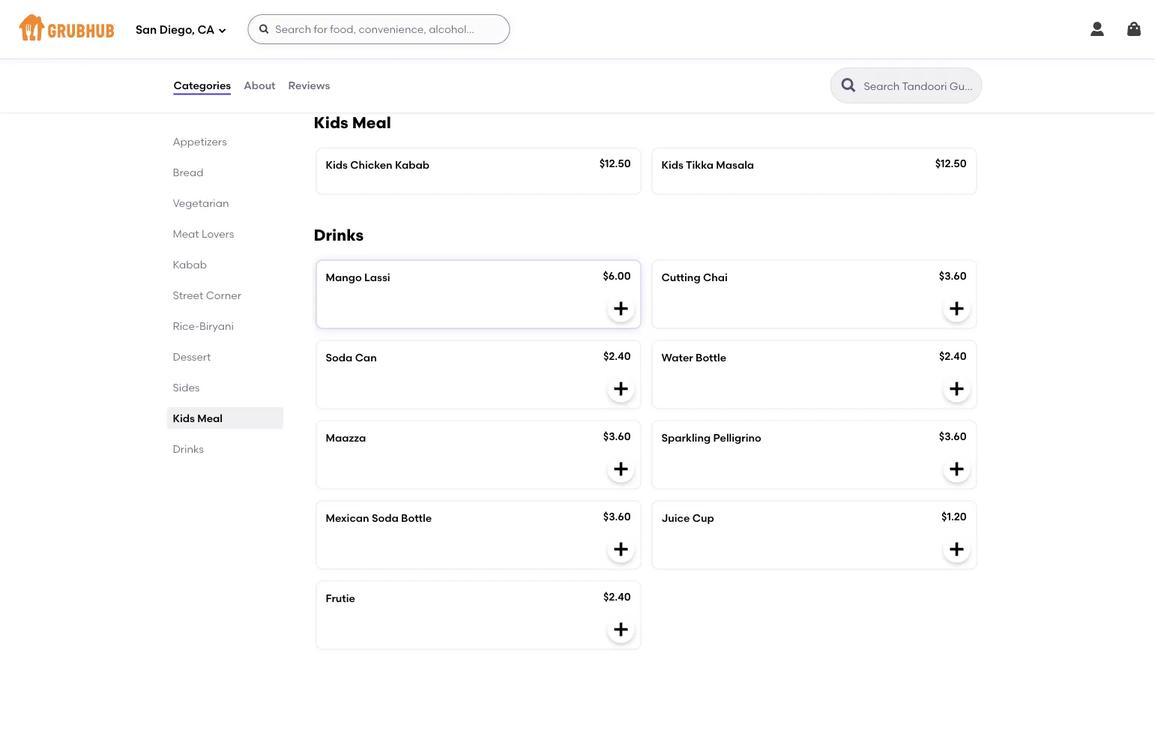 Task type: vqa. For each thing, say whether or not it's contained in the screenshot.
the $3.60
yes



Task type: describe. For each thing, give the bounding box(es) containing it.
water
[[662, 351, 694, 364]]

kids meal tab
[[173, 410, 278, 426]]

$12.50 for kabab
[[600, 157, 631, 170]]

cutting
[[662, 271, 701, 283]]

svg image for lassi
[[612, 300, 630, 318]]

kabab inside tab
[[173, 258, 207, 271]]

categories button
[[173, 59, 232, 113]]

corner
[[206, 289, 241, 302]]

1 horizontal spatial kabab
[[395, 159, 430, 171]]

svg image for cup
[[948, 540, 966, 558]]

$3.60 for sparkling pelligrino
[[940, 430, 967, 442]]

categories
[[174, 79, 231, 92]]

masala
[[717, 159, 755, 171]]

about
[[244, 79, 276, 92]]

mexican soda bottle
[[326, 511, 432, 524]]

$6.00
[[603, 269, 631, 282]]

pelligrino
[[714, 431, 762, 444]]

search icon image
[[840, 77, 858, 95]]

can
[[355, 351, 377, 364]]

$3.60 for mexican soda bottle
[[604, 510, 631, 523]]

kids meal inside tab
[[173, 412, 223, 425]]

rice-biryani tab
[[173, 318, 278, 334]]

san diego, ca
[[136, 23, 215, 37]]

street corner tab
[[173, 287, 278, 303]]

lovers
[[202, 227, 234, 240]]

meat lovers tab
[[173, 226, 278, 242]]

svg image for bottle
[[948, 380, 966, 398]]

ca
[[198, 23, 215, 37]]

appetizers tab
[[173, 134, 278, 149]]

sides
[[173, 381, 200, 394]]

soda can
[[326, 351, 377, 364]]

street
[[173, 289, 203, 302]]

Search for food, convenience, alcohol... search field
[[248, 14, 510, 44]]

cup
[[693, 511, 715, 524]]

biryani
[[199, 320, 234, 332]]

kids tikka masala
[[662, 159, 755, 171]]

kids left chicken
[[326, 159, 348, 171]]

0 vertical spatial kids meal
[[314, 113, 391, 132]]

san
[[136, 23, 157, 37]]

$3.60 for maazza
[[604, 430, 631, 442]]

svg image for chili
[[612, 53, 630, 71]]

mexican
[[326, 511, 370, 524]]

reviews button
[[288, 59, 331, 113]]

dessert tab
[[173, 349, 278, 365]]

salad
[[385, 24, 415, 37]]

0 vertical spatial soda
[[326, 351, 353, 364]]

bread tab
[[173, 164, 278, 180]]

street corner
[[173, 289, 241, 302]]

mango
[[326, 271, 362, 283]]

mango lassi
[[326, 271, 390, 283]]



Task type: locate. For each thing, give the bounding box(es) containing it.
maazza
[[326, 431, 366, 444]]

diego,
[[160, 23, 195, 37]]

kids chicken kabab
[[326, 159, 430, 171]]

1 vertical spatial kabab
[[173, 258, 207, 271]]

0 horizontal spatial kids meal
[[173, 412, 223, 425]]

svg image for soda
[[612, 540, 630, 558]]

juice cup
[[662, 511, 715, 524]]

$2.40 for bottle
[[940, 349, 967, 362]]

1 horizontal spatial soda
[[372, 511, 399, 524]]

about button
[[243, 59, 276, 113]]

kabab
[[395, 159, 430, 171], [173, 258, 207, 271]]

1 horizontal spatial bottle
[[696, 351, 727, 364]]

$2.40
[[604, 349, 631, 362], [940, 349, 967, 362], [604, 590, 631, 603]]

$1.20
[[942, 510, 967, 523]]

kids down sides
[[173, 412, 195, 425]]

vegetarian
[[173, 197, 229, 209]]

sides tab
[[173, 380, 278, 395]]

juice
[[662, 511, 690, 524]]

chicken
[[350, 159, 393, 171]]

$3.60 for cutting chai
[[940, 269, 967, 282]]

1 $12.50 from the left
[[600, 157, 631, 170]]

meat
[[173, 227, 199, 240]]

sparkling
[[662, 431, 711, 444]]

soda left can
[[326, 351, 353, 364]]

reviews
[[288, 79, 330, 92]]

kids down reviews button
[[314, 113, 349, 132]]

bottle
[[696, 351, 727, 364], [401, 511, 432, 524]]

svg image for pelligrino
[[948, 460, 966, 478]]

$3.60
[[940, 269, 967, 282], [604, 430, 631, 442], [940, 430, 967, 442], [604, 510, 631, 523]]

1 horizontal spatial drinks
[[314, 225, 364, 244]]

onion
[[326, 24, 357, 37]]

chili
[[359, 24, 383, 37]]

meat lovers
[[173, 227, 234, 240]]

meal down sides tab
[[197, 412, 223, 425]]

1 vertical spatial kids meal
[[173, 412, 223, 425]]

dessert
[[173, 350, 211, 363]]

0 horizontal spatial meal
[[197, 412, 223, 425]]

drinks
[[314, 225, 364, 244], [173, 443, 204, 455]]

chai
[[704, 271, 728, 283]]

lassi
[[365, 271, 390, 283]]

frutie
[[326, 592, 355, 604]]

0 horizontal spatial soda
[[326, 351, 353, 364]]

sparkling pelligrino
[[662, 431, 762, 444]]

meal
[[352, 113, 391, 132], [197, 412, 223, 425]]

bottle right mexican
[[401, 511, 432, 524]]

$2.40 for can
[[604, 349, 631, 362]]

rice-
[[173, 320, 199, 332]]

0 horizontal spatial $12.50
[[600, 157, 631, 170]]

drinks tab
[[173, 441, 278, 457]]

appetizers
[[173, 135, 227, 148]]

svg image inside main navigation "navigation"
[[1126, 20, 1144, 38]]

water bottle
[[662, 351, 727, 364]]

Search Tandoori Guys-Point Loma search field
[[863, 79, 978, 93]]

onion chili salad button
[[317, 14, 641, 82]]

soda right mexican
[[372, 511, 399, 524]]

kabab right chicken
[[395, 159, 430, 171]]

0 horizontal spatial drinks
[[173, 443, 204, 455]]

main navigation navigation
[[0, 0, 1156, 59]]

tikka
[[686, 159, 714, 171]]

1 horizontal spatial meal
[[352, 113, 391, 132]]

kids inside kids meal tab
[[173, 412, 195, 425]]

0 vertical spatial meal
[[352, 113, 391, 132]]

0 vertical spatial bottle
[[696, 351, 727, 364]]

0 vertical spatial drinks
[[314, 225, 364, 244]]

1 vertical spatial soda
[[372, 511, 399, 524]]

kabab tab
[[173, 257, 278, 272]]

kabab up street
[[173, 258, 207, 271]]

1 vertical spatial meal
[[197, 412, 223, 425]]

svg image
[[1126, 20, 1144, 38], [612, 53, 630, 71], [612, 300, 630, 318], [948, 380, 966, 398], [948, 460, 966, 478], [612, 540, 630, 558], [948, 540, 966, 558], [612, 621, 630, 639]]

0 horizontal spatial kabab
[[173, 258, 207, 271]]

meal inside kids meal tab
[[197, 412, 223, 425]]

0 vertical spatial kabab
[[395, 159, 430, 171]]

1 horizontal spatial kids meal
[[314, 113, 391, 132]]

svg image
[[1089, 20, 1107, 38], [258, 23, 270, 35], [218, 26, 227, 35], [948, 53, 966, 71], [948, 300, 966, 318], [612, 380, 630, 398], [612, 460, 630, 478]]

$12.50 for masala
[[936, 157, 967, 170]]

drinks inside tab
[[173, 443, 204, 455]]

2 $12.50 from the left
[[936, 157, 967, 170]]

onion chili salad
[[326, 24, 415, 37]]

drinks down kids meal tab
[[173, 443, 204, 455]]

soda
[[326, 351, 353, 364], [372, 511, 399, 524]]

0 horizontal spatial bottle
[[401, 511, 432, 524]]

kids meal
[[314, 113, 391, 132], [173, 412, 223, 425]]

1 horizontal spatial $12.50
[[936, 157, 967, 170]]

kids meal down sides
[[173, 412, 223, 425]]

vegetarian tab
[[173, 195, 278, 211]]

rice-biryani
[[173, 320, 234, 332]]

bread
[[173, 166, 204, 179]]

1 vertical spatial bottle
[[401, 511, 432, 524]]

1 vertical spatial drinks
[[173, 443, 204, 455]]

kids
[[314, 113, 349, 132], [326, 159, 348, 171], [662, 159, 684, 171], [173, 412, 195, 425]]

drinks up mango
[[314, 225, 364, 244]]

$12.50
[[600, 157, 631, 170], [936, 157, 967, 170]]

bottle right water
[[696, 351, 727, 364]]

kids meal up chicken
[[314, 113, 391, 132]]

meal up chicken
[[352, 113, 391, 132]]

cutting chai
[[662, 271, 728, 283]]

kids left tikka
[[662, 159, 684, 171]]



